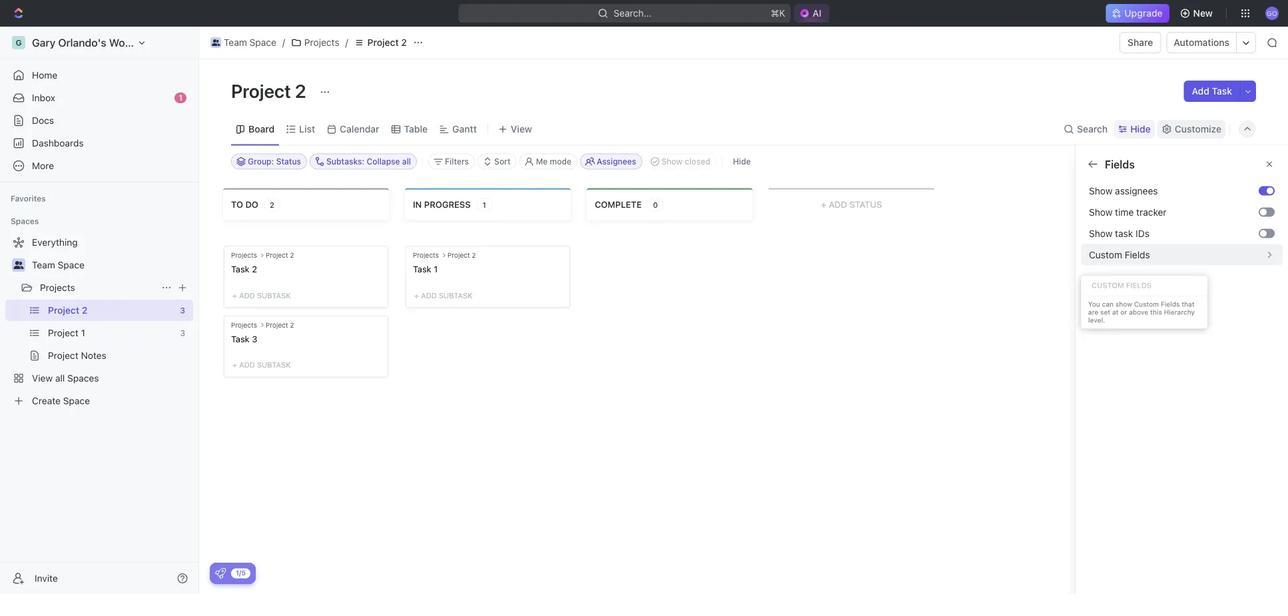Task type: vqa. For each thing, say whether or not it's contained in the screenshot.
Reading Notes button's '27'
no



Task type: describe. For each thing, give the bounding box(es) containing it.
1 vertical spatial custom fields
[[1092, 281, 1152, 290]]

project 2 link
[[351, 35, 410, 51]]

calendar link
[[337, 120, 380, 139]]

team inside sidebar navigation
[[32, 260, 55, 271]]

assignees inside button
[[597, 157, 637, 166]]

that
[[1182, 301, 1195, 308]]

+ for task 2
[[233, 291, 237, 300]]

dashboards link
[[5, 133, 193, 154]]

custom fields button
[[1082, 244, 1283, 266]]

ids
[[1136, 228, 1150, 239]]

Search tasks... text field
[[1123, 152, 1256, 172]]

task 2
[[231, 264, 257, 274]]

hierarchy
[[1165, 309, 1196, 316]]

show time tracker
[[1090, 207, 1167, 218]]

in progress
[[413, 200, 471, 210]]

table
[[404, 124, 428, 135]]

calendar
[[340, 124, 380, 135]]

customize for customize
[[1175, 124, 1222, 135]]

to do
[[231, 200, 259, 210]]

invite
[[35, 573, 58, 584]]

complete
[[595, 200, 642, 210]]

custom inside dropdown button
[[1090, 249, 1123, 260]]

+ add subtask for 1
[[414, 291, 473, 300]]

project 2 for task 2
[[266, 252, 294, 259]]

task inside button
[[1213, 86, 1233, 97]]

2 / from the left
[[346, 37, 348, 48]]

you can show custom fields that are set at or above this hierarchy level.
[[1089, 301, 1196, 324]]

or
[[1121, 309, 1128, 316]]

1 vertical spatial 1
[[483, 201, 486, 209]]

at
[[1113, 309, 1119, 316]]

user group image
[[14, 261, 24, 269]]

set
[[1101, 309, 1111, 316]]

tasks
[[1208, 274, 1227, 284]]

+ for task 1
[[414, 291, 419, 300]]

users
[[1167, 274, 1187, 284]]

status
[[850, 199, 882, 209]]

subtask for 1
[[439, 291, 473, 300]]

board up show assignees button
[[1146, 158, 1176, 171]]

task for task 1
[[413, 264, 432, 274]]

progress
[[424, 200, 471, 210]]

above
[[1130, 309, 1149, 316]]

task for task 3
[[231, 334, 250, 344]]

tracker
[[1137, 207, 1167, 218]]

show assignees
[[1090, 185, 1159, 196]]

task
[[1116, 228, 1134, 239]]

Search field
[[1135, 184, 1281, 205]]

group
[[1106, 309, 1132, 319]]

+ add subtask for 2
[[233, 291, 291, 300]]

search...
[[614, 8, 652, 19]]

automations button
[[1168, 33, 1237, 53]]

custom inside you can show custom fields that are set at or above this hierarchy level.
[[1135, 301, 1160, 308]]

show time tracker button
[[1084, 202, 1259, 223]]

dashboards
[[32, 138, 84, 149]]

add task
[[1192, 86, 1233, 97]]

only
[[1148, 274, 1165, 284]]

favorites
[[11, 194, 46, 203]]

+ add status
[[821, 199, 882, 209]]

list
[[299, 124, 315, 135]]

space inside sidebar navigation
[[58, 260, 85, 271]]

add task button
[[1184, 81, 1241, 102]]

show
[[1116, 301, 1133, 308]]

fields inside you can show custom fields that are set at or above this hierarchy level.
[[1161, 301, 1180, 308]]

1 horizontal spatial 1
[[434, 264, 438, 274]]

project 2 for task 1
[[448, 252, 476, 259]]

upgrade link
[[1106, 4, 1170, 23]]

projects for task 3
[[231, 321, 257, 329]]

share button
[[1120, 32, 1162, 53]]

add left status
[[829, 199, 848, 209]]

home
[[32, 70, 57, 81]]

select all
[[1247, 217, 1281, 226]]

unassigned
[[1164, 237, 1211, 247]]

⌘k
[[771, 8, 786, 19]]

hide button
[[728, 154, 756, 170]]

show for show assignees
[[1090, 185, 1113, 196]]

gantt
[[453, 124, 477, 135]]

inbox
[[32, 92, 55, 103]]

1 vertical spatial projects link
[[40, 277, 156, 299]]

list link
[[297, 120, 315, 139]]

projects inside sidebar navigation
[[40, 282, 75, 293]]

2 inside "link"
[[401, 37, 407, 48]]

do
[[246, 200, 259, 210]]

more
[[1106, 233, 1128, 244]]

show task ids button
[[1084, 223, 1259, 244]]

hide inside hide button
[[733, 157, 751, 166]]

customize board
[[1090, 158, 1176, 171]]

docs link
[[5, 110, 193, 131]]

search button
[[1060, 120, 1112, 139]]

level.
[[1089, 317, 1106, 324]]

assignees button
[[580, 154, 643, 170]]

0
[[653, 201, 658, 209]]

task 3
[[231, 334, 257, 344]]

board options button
[[1084, 207, 1281, 228]]



Task type: locate. For each thing, give the bounding box(es) containing it.
+ add subtask down task 1
[[414, 291, 473, 300]]

0 horizontal spatial customize
[[1090, 158, 1143, 171]]

fields down more
[[1106, 266, 1131, 277]]

fields button
[[1084, 261, 1281, 282]]

/
[[282, 37, 285, 48], [346, 37, 348, 48]]

project for task 1
[[448, 252, 470, 259]]

automations
[[1174, 37, 1230, 48]]

+
[[821, 199, 827, 209], [233, 291, 237, 300], [414, 291, 419, 300], [233, 361, 237, 370]]

1 horizontal spatial team space
[[224, 37, 276, 48]]

add for 2
[[239, 291, 255, 300]]

with
[[1190, 274, 1206, 284]]

to
[[231, 200, 243, 210]]

customize button
[[1158, 120, 1226, 139]]

custom down more
[[1090, 249, 1123, 260]]

1/5
[[236, 569, 246, 577]]

0 vertical spatial team space
[[224, 37, 276, 48]]

search
[[1078, 124, 1108, 135]]

fields inside 'button'
[[1106, 266, 1131, 277]]

assignees
[[1116, 185, 1159, 196]]

0 horizontal spatial hide
[[733, 157, 751, 166]]

shown
[[1244, 274, 1268, 284]]

show task ids
[[1090, 228, 1150, 239]]

1 vertical spatial custom
[[1092, 281, 1125, 290]]

time
[[1116, 207, 1134, 218]]

1 show from the top
[[1090, 185, 1113, 196]]

1 vertical spatial are
[[1089, 309, 1099, 316]]

board options
[[1106, 212, 1166, 223]]

+ add subtask down "task 2"
[[233, 291, 291, 300]]

project 2 inside "link"
[[368, 37, 407, 48]]

custom up "can"
[[1092, 281, 1125, 290]]

board inside button
[[1106, 212, 1131, 223]]

only users with tasks are shown
[[1148, 274, 1268, 284]]

0 vertical spatial custom
[[1090, 249, 1123, 260]]

new button
[[1175, 3, 1221, 24]]

customize inside button
[[1175, 124, 1222, 135]]

you
[[1089, 301, 1101, 308]]

fields up show
[[1127, 281, 1152, 290]]

custom fields down more
[[1090, 249, 1151, 260]]

0 horizontal spatial team space
[[32, 260, 85, 271]]

group button
[[1084, 304, 1281, 325]]

0 horizontal spatial space
[[58, 260, 85, 271]]

2 show from the top
[[1090, 207, 1113, 218]]

fields down more settings
[[1125, 249, 1151, 260]]

options
[[1133, 212, 1166, 223]]

1 vertical spatial team space
[[32, 260, 85, 271]]

1 horizontal spatial are
[[1230, 274, 1242, 284]]

board up show task ids
[[1106, 212, 1131, 223]]

tree inside sidebar navigation
[[5, 232, 193, 412]]

add for 1
[[421, 291, 437, 300]]

user group image
[[212, 39, 220, 46]]

show left task
[[1090, 228, 1113, 239]]

task down in
[[413, 264, 432, 274]]

project 2 for task 3
[[266, 321, 294, 329]]

tree
[[5, 232, 193, 412]]

share
[[1128, 37, 1154, 48]]

show for show time tracker
[[1090, 207, 1113, 218]]

projects
[[304, 37, 340, 48], [231, 252, 257, 259], [413, 252, 439, 259], [40, 282, 75, 293], [231, 321, 257, 329]]

fields up hierarchy
[[1161, 301, 1180, 308]]

1 vertical spatial space
[[58, 260, 85, 271]]

favorites button
[[5, 191, 51, 207]]

space right user group image
[[250, 37, 276, 48]]

task left 3
[[231, 334, 250, 344]]

space right user group icon at the left of page
[[58, 260, 85, 271]]

0 horizontal spatial 1
[[179, 93, 183, 102]]

3
[[252, 334, 257, 344]]

+ add subtask for 3
[[233, 361, 291, 370]]

in
[[413, 200, 422, 210]]

hide button
[[1115, 120, 1155, 139]]

0 horizontal spatial /
[[282, 37, 285, 48]]

subtask for 2
[[257, 291, 291, 300]]

team space
[[224, 37, 276, 48], [32, 260, 85, 271]]

1 vertical spatial show
[[1090, 207, 1113, 218]]

onboarding checklist button element
[[215, 568, 226, 579]]

assignees up 'complete'
[[597, 157, 637, 166]]

custom fields inside dropdown button
[[1090, 249, 1151, 260]]

tree containing team space
[[5, 232, 193, 412]]

task for task 2
[[231, 264, 250, 274]]

2 vertical spatial 1
[[434, 264, 438, 274]]

1 horizontal spatial space
[[250, 37, 276, 48]]

2 vertical spatial custom
[[1135, 301, 1160, 308]]

0 horizontal spatial are
[[1089, 309, 1099, 316]]

1 horizontal spatial hide
[[1131, 124, 1151, 135]]

home link
[[5, 65, 193, 86]]

show inside "show task ids" button
[[1090, 228, 1113, 239]]

new
[[1194, 8, 1213, 19]]

space
[[250, 37, 276, 48], [58, 260, 85, 271]]

fields up show assignees
[[1106, 158, 1135, 171]]

0 vertical spatial show
[[1090, 185, 1113, 196]]

projects link
[[288, 35, 343, 51], [40, 277, 156, 299]]

+ down task 1
[[414, 291, 419, 300]]

team space right user group image
[[224, 37, 276, 48]]

add inside button
[[1192, 86, 1210, 97]]

more settings button
[[1084, 228, 1281, 250]]

sidebar navigation
[[0, 27, 199, 594]]

projects for task 2
[[231, 252, 257, 259]]

board left list link
[[249, 124, 275, 135]]

fields
[[1106, 158, 1135, 171], [1125, 249, 1151, 260], [1106, 266, 1131, 277], [1127, 281, 1152, 290], [1161, 301, 1180, 308]]

show left time
[[1090, 207, 1113, 218]]

project for task 3
[[266, 321, 288, 329]]

1
[[179, 93, 183, 102], [483, 201, 486, 209], [434, 264, 438, 274]]

show inside show time tracker button
[[1090, 207, 1113, 218]]

add
[[1192, 86, 1210, 97], [829, 199, 848, 209], [239, 291, 255, 300], [421, 291, 437, 300], [239, 361, 255, 370]]

task down to
[[231, 264, 250, 274]]

1 horizontal spatial projects link
[[288, 35, 343, 51]]

board up time
[[1106, 185, 1131, 196]]

1 vertical spatial customize
[[1090, 158, 1143, 171]]

team right user group image
[[224, 37, 247, 48]]

select
[[1247, 217, 1270, 226]]

customize for customize board
[[1090, 158, 1143, 171]]

project
[[368, 37, 399, 48], [231, 80, 291, 102], [266, 252, 288, 259], [448, 252, 470, 259], [266, 321, 288, 329]]

0 vertical spatial hide
[[1131, 124, 1151, 135]]

0 vertical spatial 1
[[179, 93, 183, 102]]

0 vertical spatial space
[[250, 37, 276, 48]]

are
[[1230, 274, 1242, 284], [1089, 309, 1099, 316]]

gantt link
[[450, 120, 477, 139]]

+ down "task 2"
[[233, 291, 237, 300]]

custom fields
[[1090, 249, 1151, 260], [1092, 281, 1152, 290]]

add down task 1
[[421, 291, 437, 300]]

team space inside sidebar navigation
[[32, 260, 85, 271]]

subtask for 3
[[257, 361, 291, 370]]

0 vertical spatial team
[[224, 37, 247, 48]]

show
[[1090, 185, 1113, 196], [1090, 207, 1113, 218], [1090, 228, 1113, 239]]

onboarding checklist button image
[[215, 568, 226, 579]]

custom
[[1090, 249, 1123, 260], [1092, 281, 1125, 290], [1135, 301, 1160, 308]]

1 horizontal spatial assignees
[[1135, 158, 1183, 170]]

docs
[[32, 115, 54, 126]]

2 vertical spatial show
[[1090, 228, 1113, 239]]

task up customize button
[[1213, 86, 1233, 97]]

add down "task 3"
[[239, 361, 255, 370]]

board link
[[246, 120, 275, 139]]

0 horizontal spatial assignees
[[597, 157, 637, 166]]

settings
[[1130, 233, 1165, 244]]

+ down "task 3"
[[233, 361, 237, 370]]

0 vertical spatial customize
[[1175, 124, 1222, 135]]

can
[[1103, 301, 1114, 308]]

are right tasks
[[1230, 274, 1242, 284]]

projects for task 1
[[413, 252, 439, 259]]

this
[[1151, 309, 1163, 316]]

team space link inside sidebar navigation
[[32, 255, 191, 276]]

are inside you can show custom fields that are set at or above this hierarchy level.
[[1089, 309, 1099, 316]]

1 horizontal spatial customize
[[1175, 124, 1222, 135]]

team right user group icon at the left of page
[[32, 260, 55, 271]]

0 vertical spatial projects link
[[288, 35, 343, 51]]

add for 3
[[239, 361, 255, 370]]

custom up above
[[1135, 301, 1160, 308]]

0 horizontal spatial team
[[32, 260, 55, 271]]

0 vertical spatial custom fields
[[1090, 249, 1151, 260]]

board
[[249, 124, 275, 135], [1146, 158, 1176, 171], [1106, 185, 1131, 196], [1106, 212, 1131, 223]]

1 vertical spatial team space link
[[32, 255, 191, 276]]

project inside "link"
[[368, 37, 399, 48]]

show up show time tracker
[[1090, 185, 1113, 196]]

team space right user group icon at the left of page
[[32, 260, 85, 271]]

hide inside hide dropdown button
[[1131, 124, 1151, 135]]

1 horizontal spatial team
[[224, 37, 247, 48]]

0 horizontal spatial team space link
[[32, 255, 191, 276]]

fields inside dropdown button
[[1125, 249, 1151, 260]]

3 show from the top
[[1090, 228, 1113, 239]]

1 / from the left
[[282, 37, 285, 48]]

+ add subtask
[[233, 291, 291, 300], [414, 291, 473, 300], [233, 361, 291, 370]]

2
[[401, 37, 407, 48], [295, 80, 306, 102], [270, 201, 274, 209], [290, 252, 294, 259], [472, 252, 476, 259], [252, 264, 257, 274], [290, 321, 294, 329]]

customize up search tasks... text field at top
[[1175, 124, 1222, 135]]

+ add subtask down 3
[[233, 361, 291, 370]]

+ left status
[[821, 199, 827, 209]]

all
[[1272, 217, 1281, 226]]

subtask
[[257, 291, 291, 300], [439, 291, 473, 300], [257, 361, 291, 370]]

team space link
[[207, 35, 280, 51], [32, 255, 191, 276]]

customize up show assignees
[[1090, 158, 1143, 171]]

1 horizontal spatial /
[[346, 37, 348, 48]]

show for show task ids
[[1090, 228, 1113, 239]]

add down "task 2"
[[239, 291, 255, 300]]

show inside show assignees button
[[1090, 185, 1113, 196]]

spaces
[[11, 217, 39, 226]]

task
[[1213, 86, 1233, 97], [231, 264, 250, 274], [413, 264, 432, 274], [231, 334, 250, 344]]

task 1
[[413, 264, 438, 274]]

0 horizontal spatial projects link
[[40, 277, 156, 299]]

table link
[[402, 120, 428, 139]]

add up customize button
[[1192, 86, 1210, 97]]

0 vertical spatial are
[[1230, 274, 1242, 284]]

are down you
[[1089, 309, 1099, 316]]

+ for task 3
[[233, 361, 237, 370]]

show assignees button
[[1084, 180, 1259, 202]]

1 vertical spatial hide
[[733, 157, 751, 166]]

hide
[[1131, 124, 1151, 135], [733, 157, 751, 166]]

custom fields up show
[[1092, 281, 1152, 290]]

customize
[[1175, 124, 1222, 135], [1090, 158, 1143, 171]]

1 horizontal spatial team space link
[[207, 35, 280, 51]]

1 vertical spatial team
[[32, 260, 55, 271]]

2 horizontal spatial 1
[[483, 201, 486, 209]]

assignees up show assignees button
[[1135, 158, 1183, 170]]

more settings
[[1106, 233, 1165, 244]]

1 inside sidebar navigation
[[179, 93, 183, 102]]

upgrade
[[1125, 8, 1163, 19]]

0 vertical spatial team space link
[[207, 35, 280, 51]]

project for task 2
[[266, 252, 288, 259]]



